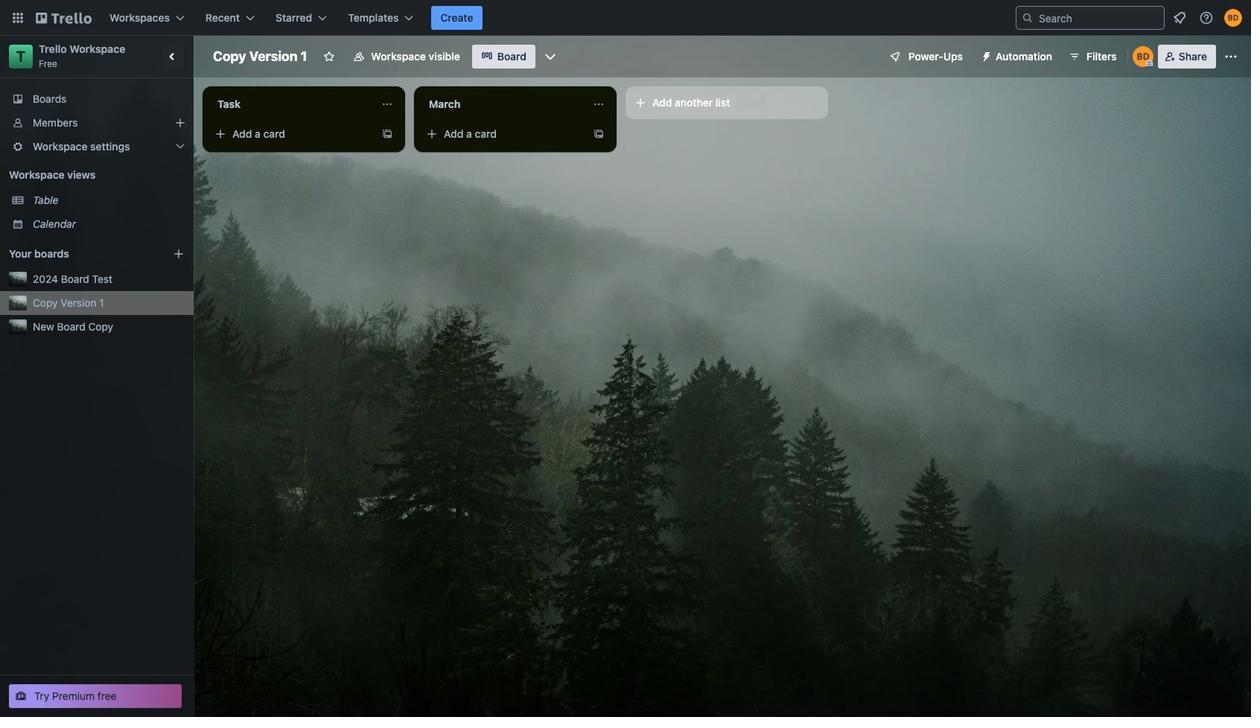 Task type: vqa. For each thing, say whether or not it's contained in the screenshot.
menu on the left of page
no



Task type: describe. For each thing, give the bounding box(es) containing it.
sm image
[[975, 45, 996, 66]]

customize views image
[[543, 49, 558, 64]]

add board image
[[173, 248, 185, 260]]

show menu image
[[1223, 49, 1238, 64]]

Board name text field
[[206, 45, 315, 69]]

back to home image
[[36, 6, 92, 30]]

Search field
[[1034, 7, 1164, 28]]

1 horizontal spatial barb dwyer (barbdwyer3) image
[[1224, 9, 1242, 27]]

create from template… image
[[593, 128, 605, 140]]

this member is an admin of this board. image
[[1146, 60, 1153, 67]]



Task type: locate. For each thing, give the bounding box(es) containing it.
your boards with 3 items element
[[9, 245, 150, 263]]

barb dwyer (barbdwyer3) image down search field
[[1132, 46, 1153, 67]]

search image
[[1022, 12, 1034, 24]]

star or unstar board image
[[324, 51, 335, 63]]

barb dwyer (barbdwyer3) image
[[1224, 9, 1242, 27], [1132, 46, 1153, 67]]

0 notifications image
[[1171, 9, 1188, 27]]

barb dwyer (barbdwyer3) image right open information menu image
[[1224, 9, 1242, 27]]

primary element
[[0, 0, 1251, 36]]

0 horizontal spatial barb dwyer (barbdwyer3) image
[[1132, 46, 1153, 67]]

workspace navigation collapse icon image
[[162, 46, 183, 67]]

None text field
[[209, 92, 375, 116], [420, 92, 587, 116], [209, 92, 375, 116], [420, 92, 587, 116]]

create from template… image
[[381, 128, 393, 140]]

0 vertical spatial barb dwyer (barbdwyer3) image
[[1224, 9, 1242, 27]]

open information menu image
[[1199, 10, 1214, 25]]

1 vertical spatial barb dwyer (barbdwyer3) image
[[1132, 46, 1153, 67]]



